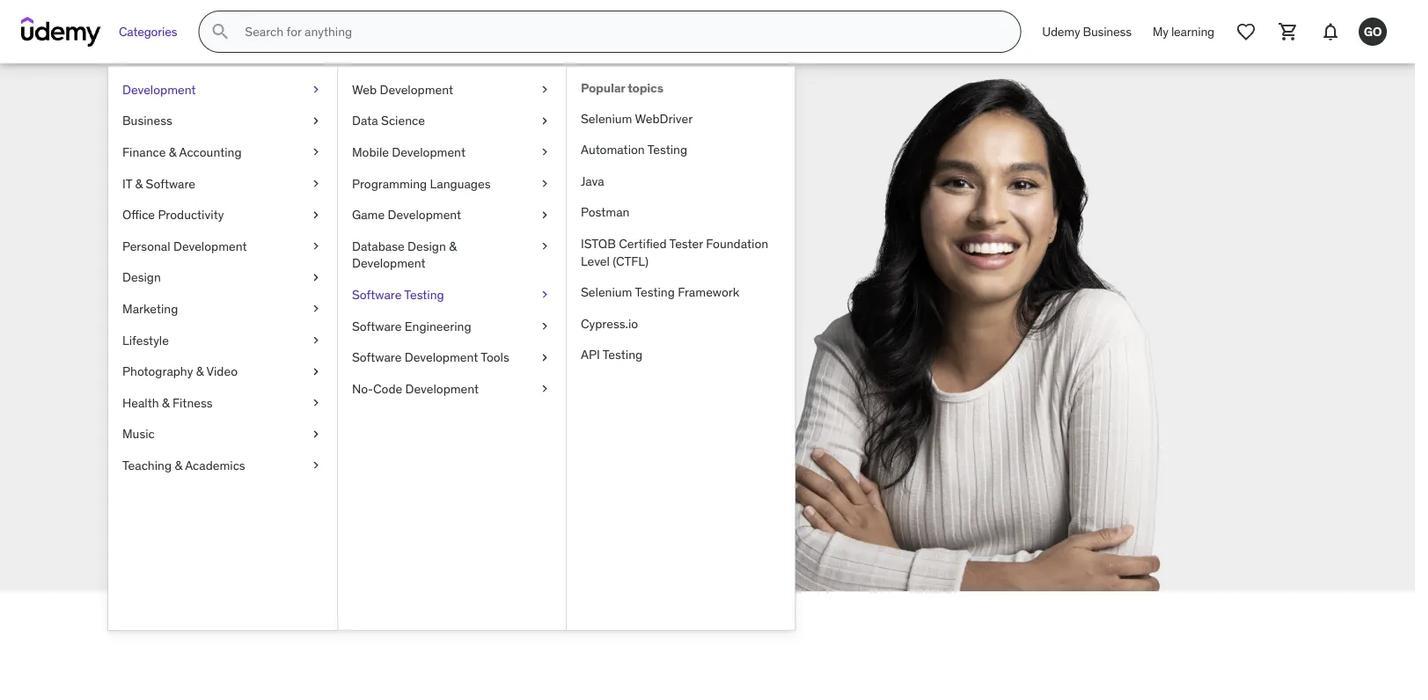 Task type: describe. For each thing, give the bounding box(es) containing it.
lives
[[174, 352, 208, 373]]

data
[[352, 113, 378, 129]]

mobile
[[352, 144, 389, 160]]

istqb certified tester foundation level (ctfl) link
[[567, 228, 795, 277]]

istqb certified tester foundation level (ctfl)
[[581, 236, 768, 269]]

software up office productivity
[[146, 175, 195, 191]]

teaching
[[122, 457, 172, 473]]

teach
[[303, 220, 418, 275]]

come
[[174, 220, 295, 275]]

wishlist image
[[1236, 21, 1257, 42]]

software testing link
[[338, 279, 566, 310]]

fitness
[[172, 395, 213, 411]]

mobile development
[[352, 144, 466, 160]]

0 horizontal spatial business
[[122, 113, 172, 129]]

it
[[122, 175, 132, 191]]

udemy business
[[1042, 24, 1132, 39]]

database design & development link
[[338, 231, 566, 279]]

foundation
[[706, 236, 768, 251]]

programming languages
[[352, 175, 491, 191]]

finance & accounting link
[[108, 137, 337, 168]]

development link
[[108, 74, 337, 105]]

& for fitness
[[162, 395, 169, 411]]

productivity
[[158, 207, 224, 223]]

marketing link
[[108, 293, 337, 325]]

xsmall image for web development
[[538, 81, 552, 98]]

popular topics
[[581, 80, 663, 96]]

testing for api
[[603, 347, 643, 363]]

xsmall image for music
[[309, 426, 323, 443]]

notifications image
[[1320, 21, 1341, 42]]

& for software
[[135, 175, 143, 191]]

game development
[[352, 207, 461, 223]]

get started
[[278, 401, 352, 419]]

level
[[581, 253, 610, 269]]

& for academics
[[175, 457, 182, 473]]

engineering
[[405, 318, 471, 334]]

xsmall image for mobile development
[[538, 144, 552, 161]]

development down office productivity link
[[173, 238, 247, 254]]

framework
[[678, 284, 740, 300]]

come teach with us become an instructor and change lives — including your own
[[174, 220, 426, 373]]

no-code development
[[352, 381, 479, 396]]

office productivity
[[122, 207, 224, 223]]

get
[[278, 401, 302, 419]]

software engineering link
[[338, 310, 566, 342]]

mobile development link
[[338, 137, 566, 168]]

java
[[581, 173, 604, 189]]

no-
[[352, 381, 373, 396]]

lifestyle
[[122, 332, 169, 348]]

xsmall image for game development
[[538, 206, 552, 224]]

xsmall image for health & fitness
[[309, 394, 323, 412]]

xsmall image for business
[[309, 112, 323, 130]]

xsmall image for software development tools
[[538, 349, 552, 366]]

cypress.io link
[[567, 308, 795, 339]]

automation
[[581, 142, 645, 157]]

selenium for selenium webdriver
[[581, 110, 632, 126]]

1 vertical spatial design
[[122, 269, 161, 285]]

database
[[352, 238, 405, 254]]

& for video
[[196, 363, 204, 379]]

health & fitness link
[[108, 387, 337, 419]]

marketing
[[122, 301, 178, 317]]

xsmall image for software testing
[[538, 286, 552, 303]]

development down categories dropdown button
[[122, 81, 196, 97]]

xsmall image for lifestyle
[[309, 332, 323, 349]]

learning
[[1171, 24, 1215, 39]]

music link
[[108, 419, 337, 450]]

selenium testing framework link
[[567, 277, 795, 308]]

photography
[[122, 363, 193, 379]]

xsmall image for photography & video
[[309, 363, 323, 380]]

xsmall image for it & software
[[309, 175, 323, 192]]

categories
[[119, 24, 177, 39]]

development down programming languages
[[388, 207, 461, 223]]

science
[[381, 113, 425, 129]]

development up science
[[380, 81, 453, 97]]

selenium for selenium testing framework
[[581, 284, 632, 300]]

office productivity link
[[108, 199, 337, 231]]

api testing
[[581, 347, 643, 363]]

xsmall image for office productivity
[[309, 206, 323, 224]]

become
[[174, 329, 236, 350]]

health & fitness
[[122, 395, 213, 411]]

istqb
[[581, 236, 616, 251]]

0 vertical spatial business
[[1083, 24, 1132, 39]]

web development link
[[338, 74, 566, 105]]

music
[[122, 426, 155, 442]]

game
[[352, 207, 385, 223]]

xsmall image for finance & accounting
[[309, 144, 323, 161]]

popular
[[581, 80, 625, 96]]

xsmall image for software engineering
[[538, 318, 552, 335]]

software for software engineering
[[352, 318, 402, 334]]

udemy business link
[[1032, 11, 1142, 53]]

instructor
[[263, 329, 335, 350]]

data science
[[352, 113, 425, 129]]

topics
[[628, 80, 663, 96]]

my learning link
[[1142, 11, 1225, 53]]

my learning
[[1153, 24, 1215, 39]]

data science link
[[338, 105, 566, 137]]

testing for automation
[[648, 142, 687, 157]]

software for software testing
[[352, 287, 402, 302]]

tester
[[669, 236, 703, 251]]

an
[[240, 329, 259, 350]]

game development link
[[338, 199, 566, 231]]

selenium webdriver
[[581, 110, 693, 126]]

Search for anything text field
[[241, 17, 999, 47]]



Task type: vqa. For each thing, say whether or not it's contained in the screenshot.
'Ratings' "dropdown button" in the top of the page
no



Task type: locate. For each thing, give the bounding box(es) containing it.
software development tools
[[352, 349, 509, 365]]

& right it
[[135, 175, 143, 191]]

shopping cart with 0 items image
[[1278, 21, 1299, 42]]

xsmall image for teaching & academics
[[309, 457, 323, 474]]

personal development
[[122, 238, 247, 254]]

software development tools link
[[338, 342, 566, 373]]

udemy
[[1042, 24, 1080, 39]]

xsmall image inside software development tools link
[[538, 349, 552, 366]]

xsmall image inside business link
[[309, 112, 323, 130]]

automation testing
[[581, 142, 687, 157]]

personal
[[122, 238, 170, 254]]

xsmall image inside lifestyle link
[[309, 332, 323, 349]]

1 horizontal spatial design
[[408, 238, 446, 254]]

0 vertical spatial selenium
[[581, 110, 632, 126]]

1 selenium from the top
[[581, 110, 632, 126]]

it & software link
[[108, 168, 337, 199]]

xsmall image inside no-code development link
[[538, 380, 552, 397]]

xsmall image inside health & fitness link
[[309, 394, 323, 412]]

development down engineering
[[405, 349, 478, 365]]

xsmall image inside mobile development link
[[538, 144, 552, 161]]

& inside photography & video link
[[196, 363, 204, 379]]

xsmall image for data science
[[538, 112, 552, 130]]

xsmall image for development
[[309, 81, 323, 98]]

my
[[1153, 24, 1169, 39]]

automation testing link
[[567, 134, 795, 165]]

& left —
[[196, 363, 204, 379]]

& down game development link
[[449, 238, 457, 254]]

finance
[[122, 144, 166, 160]]

selenium inside the selenium testing framework link
[[581, 284, 632, 300]]

xsmall image for database design & development
[[538, 238, 552, 255]]

software testing
[[352, 287, 444, 302]]

xsmall image inside design link
[[309, 269, 323, 286]]

design link
[[108, 262, 337, 293]]

xsmall image for design
[[309, 269, 323, 286]]

teaching & academics link
[[108, 450, 337, 481]]

testing for selenium
[[635, 284, 675, 300]]

design down personal
[[122, 269, 161, 285]]

development down software development tools link
[[405, 381, 479, 396]]

languages
[[430, 175, 491, 191]]

business link
[[108, 105, 337, 137]]

design
[[408, 238, 446, 254], [122, 269, 161, 285]]

development inside database design & development
[[352, 255, 426, 271]]

& for accounting
[[169, 144, 176, 160]]

software
[[146, 175, 195, 191], [352, 287, 402, 302], [352, 318, 402, 334], [352, 349, 402, 365]]

postman link
[[567, 197, 795, 228]]

testing down (ctfl)
[[635, 284, 675, 300]]

webdriver
[[635, 110, 693, 126]]

xsmall image
[[309, 81, 323, 98], [309, 112, 323, 130], [538, 112, 552, 130], [309, 144, 323, 161], [538, 144, 552, 161], [309, 175, 323, 192], [309, 206, 323, 224], [309, 238, 323, 255], [538, 286, 552, 303], [309, 300, 323, 318], [538, 318, 552, 335], [538, 349, 552, 366], [309, 363, 323, 380], [309, 394, 323, 412], [309, 457, 323, 474]]

started
[[304, 401, 352, 419]]

business right udemy
[[1083, 24, 1132, 39]]

0 vertical spatial design
[[408, 238, 446, 254]]

including
[[230, 352, 298, 373]]

xsmall image for marketing
[[309, 300, 323, 318]]

xsmall image inside 'database design & development' link
[[538, 238, 552, 255]]

photography & video link
[[108, 356, 337, 387]]

development up programming languages
[[392, 144, 466, 160]]

& inside it & software link
[[135, 175, 143, 191]]

with
[[174, 269, 268, 324]]

xsmall image inside development link
[[309, 81, 323, 98]]

testing right api at left bottom
[[603, 347, 643, 363]]

xsmall image inside marketing link
[[309, 300, 323, 318]]

tools
[[481, 349, 509, 365]]

xsmall image inside it & software link
[[309, 175, 323, 192]]

office
[[122, 207, 155, 223]]

software up code
[[352, 349, 402, 365]]

xsmall image inside "software testing" link
[[538, 286, 552, 303]]

development
[[122, 81, 196, 97], [380, 81, 453, 97], [392, 144, 466, 160], [388, 207, 461, 223], [173, 238, 247, 254], [352, 255, 426, 271], [405, 349, 478, 365], [405, 381, 479, 396]]

xsmall image inside programming languages link
[[538, 175, 552, 192]]

udemy image
[[21, 17, 101, 47]]

& inside finance & accounting link
[[169, 144, 176, 160]]

submit search image
[[210, 21, 231, 42]]

web
[[352, 81, 377, 97]]

api testing link
[[567, 339, 795, 371]]

academics
[[185, 457, 245, 473]]

(ctfl)
[[613, 253, 649, 269]]

java link
[[567, 165, 795, 197]]

categories button
[[108, 11, 188, 53]]

health
[[122, 395, 159, 411]]

software testing element
[[566, 67, 795, 630]]

selenium inside 'selenium webdriver' link
[[581, 110, 632, 126]]

lifestyle link
[[108, 325, 337, 356]]

xsmall image inside game development link
[[538, 206, 552, 224]]

software engineering
[[352, 318, 471, 334]]

xsmall image inside photography & video link
[[309, 363, 323, 380]]

xsmall image
[[538, 81, 552, 98], [538, 175, 552, 192], [538, 206, 552, 224], [538, 238, 552, 255], [309, 269, 323, 286], [309, 332, 323, 349], [538, 380, 552, 397], [309, 426, 323, 443]]

& right finance
[[169, 144, 176, 160]]

go link
[[1352, 11, 1394, 53]]

software down software testing
[[352, 318, 402, 334]]

xsmall image inside personal development link
[[309, 238, 323, 255]]

no-code development link
[[338, 373, 566, 404]]

1 vertical spatial business
[[122, 113, 172, 129]]

& inside health & fitness link
[[162, 395, 169, 411]]

xsmall image for personal development
[[309, 238, 323, 255]]

business up finance
[[122, 113, 172, 129]]

1 horizontal spatial business
[[1083, 24, 1132, 39]]

& right teaching
[[175, 457, 182, 473]]

selenium down popular
[[581, 110, 632, 126]]

xsmall image inside teaching & academics link
[[309, 457, 323, 474]]

& inside teaching & academics link
[[175, 457, 182, 473]]

code
[[373, 381, 402, 396]]

xsmall image inside data science link
[[538, 112, 552, 130]]

—
[[212, 352, 226, 373]]

teaching & academics
[[122, 457, 245, 473]]

selenium up 'cypress.io'
[[581, 284, 632, 300]]

finance & accounting
[[122, 144, 242, 160]]

0 horizontal spatial design
[[122, 269, 161, 285]]

2 selenium from the top
[[581, 284, 632, 300]]

design inside database design & development
[[408, 238, 446, 254]]

xsmall image inside software engineering link
[[538, 318, 552, 335]]

& inside database design & development
[[449, 238, 457, 254]]

own
[[338, 352, 369, 373]]

selenium
[[581, 110, 632, 126], [581, 284, 632, 300]]

software for software development tools
[[352, 349, 402, 365]]

and
[[339, 329, 367, 350]]

us
[[276, 269, 323, 324]]

xsmall image inside finance & accounting link
[[309, 144, 323, 161]]

xsmall image for programming languages
[[538, 175, 552, 192]]

& right health
[[162, 395, 169, 411]]

design down game development
[[408, 238, 446, 254]]

testing down webdriver
[[648, 142, 687, 157]]

programming
[[352, 175, 427, 191]]

get started link
[[174, 389, 456, 431]]

your
[[302, 352, 334, 373]]

photography & video
[[122, 363, 238, 379]]

software up software engineering
[[352, 287, 402, 302]]

testing up software engineering
[[404, 287, 444, 302]]

development down database
[[352, 255, 426, 271]]

video
[[206, 363, 238, 379]]

postman
[[581, 204, 630, 220]]

web development
[[352, 81, 453, 97]]

1 vertical spatial selenium
[[581, 284, 632, 300]]

accounting
[[179, 144, 242, 160]]

business
[[1083, 24, 1132, 39], [122, 113, 172, 129]]

xsmall image for no-code development
[[538, 380, 552, 397]]

api
[[581, 347, 600, 363]]

selenium testing framework
[[581, 284, 740, 300]]

certified
[[619, 236, 667, 251]]

testing for software
[[404, 287, 444, 302]]

xsmall image inside office productivity link
[[309, 206, 323, 224]]

xsmall image inside music link
[[309, 426, 323, 443]]

xsmall image inside the web development link
[[538, 81, 552, 98]]

database design & development
[[352, 238, 457, 271]]



